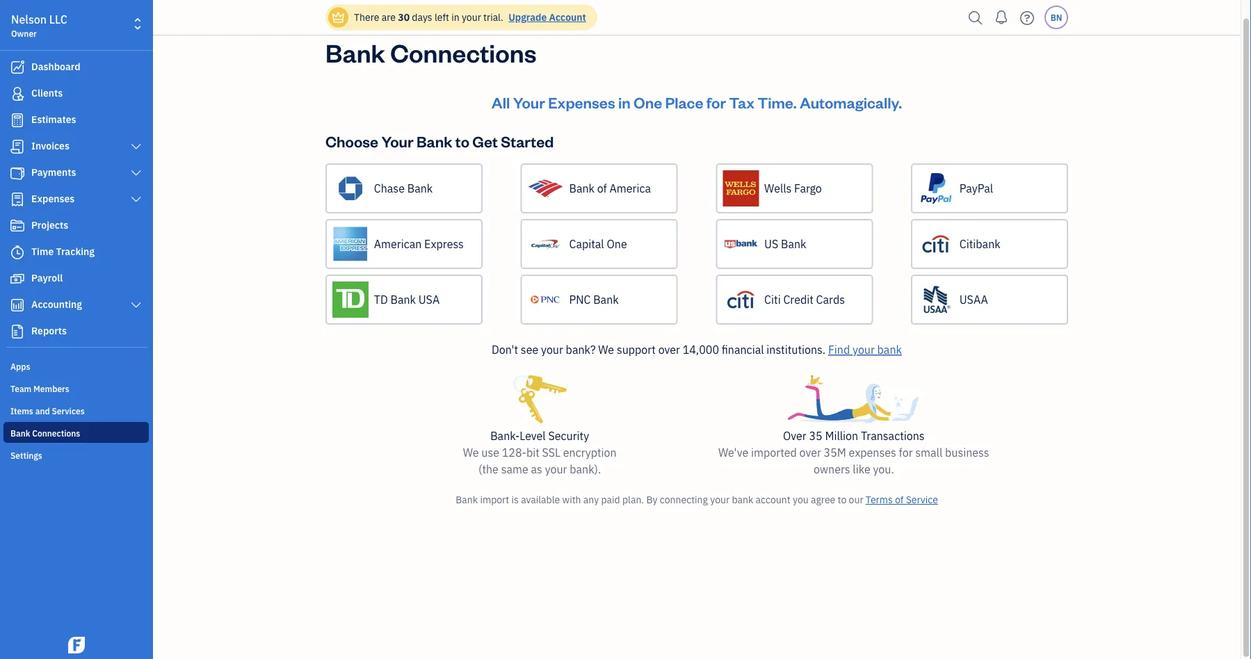 Task type: describe. For each thing, give the bounding box(es) containing it.
your inside bank-level security we use 128-bit ssl encryption (the same as your bank).
[[545, 462, 567, 477]]

0 horizontal spatial bank
[[732, 493, 753, 506]]

0 vertical spatial expenses
[[548, 92, 615, 112]]

project image
[[9, 219, 26, 233]]

left
[[435, 11, 449, 24]]

bank-level security we use 128-bit ssl encryption (the same as your bank).
[[463, 429, 617, 477]]

bank?
[[566, 343, 596, 357]]

ssl
[[542, 445, 561, 460]]

upgrade account link
[[506, 11, 586, 24]]

settings link
[[3, 444, 149, 465]]

1 horizontal spatial we
[[598, 343, 614, 357]]

go to help image
[[1016, 7, 1038, 28]]

your left trial.
[[462, 11, 481, 24]]

there
[[354, 11, 379, 24]]

usaa
[[960, 292, 988, 307]]

us bank
[[764, 237, 806, 251]]

search image
[[965, 7, 987, 28]]

don't see your bank? we support over 14,000 financial institutions. find your bank
[[492, 343, 902, 357]]

payments link
[[3, 161, 149, 186]]

paypal
[[960, 181, 993, 196]]

owner
[[11, 28, 37, 39]]

bank right pnc
[[593, 292, 619, 307]]

see
[[521, 343, 538, 357]]

clients
[[31, 87, 63, 99]]

with
[[562, 493, 581, 506]]

wells fargo
[[764, 181, 822, 196]]

nelson
[[11, 12, 47, 27]]

bank left the america
[[569, 181, 595, 196]]

0 vertical spatial connections
[[390, 35, 537, 69]]

connecting
[[660, 493, 708, 506]]

tax
[[729, 92, 755, 112]]

apps link
[[3, 355, 149, 376]]

citibank
[[960, 237, 1001, 251]]

imported
[[751, 445, 797, 460]]

support
[[617, 343, 656, 357]]

your right connecting at the bottom
[[710, 493, 730, 506]]

bank left get
[[416, 131, 452, 151]]

don't
[[492, 343, 518, 357]]

available
[[521, 493, 560, 506]]

american
[[374, 237, 422, 251]]

bank import is available with any paid plan. by connecting your bank account you agree to our terms of service
[[456, 493, 938, 506]]

settings
[[10, 450, 42, 461]]

items
[[10, 405, 33, 417]]

expense image
[[9, 193, 26, 207]]

chevron large down image for payments
[[130, 168, 143, 179]]

security
[[548, 429, 589, 443]]

crown image
[[331, 10, 346, 25]]

chase bank
[[374, 181, 433, 196]]

all your expenses in one place for tax time. automagically.
[[492, 92, 902, 112]]

estimates
[[31, 113, 76, 126]]

upgrade
[[508, 11, 547, 24]]

1 horizontal spatial bank connections
[[325, 35, 537, 69]]

trial.
[[483, 11, 503, 24]]

payments
[[31, 166, 76, 179]]

td bank usa
[[374, 292, 440, 307]]

0 vertical spatial bank
[[877, 343, 902, 357]]

bank).
[[570, 462, 601, 477]]

0 horizontal spatial one
[[607, 237, 627, 251]]

there are 30 days left in your trial. upgrade account
[[354, 11, 586, 24]]

0 horizontal spatial to
[[455, 131, 469, 151]]

business
[[945, 445, 989, 460]]

accounting link
[[3, 293, 149, 318]]

citi
[[764, 292, 781, 307]]

terms of service link
[[866, 493, 938, 506]]

connections inside main element
[[32, 428, 80, 439]]

place
[[665, 92, 703, 112]]

wells
[[764, 181, 792, 196]]

our
[[849, 493, 863, 506]]

invoices
[[31, 139, 69, 152]]

pnc
[[569, 292, 591, 307]]

plan.
[[622, 493, 644, 506]]

items and services link
[[3, 400, 149, 421]]

citi credit cards
[[764, 292, 845, 307]]

find
[[828, 343, 850, 357]]

money image
[[9, 272, 26, 286]]

nelson llc owner
[[11, 12, 67, 39]]

as
[[531, 462, 542, 477]]

chase
[[374, 181, 405, 196]]

0 horizontal spatial for
[[706, 92, 726, 112]]

like
[[853, 462, 870, 477]]

your for all
[[513, 92, 545, 112]]

services
[[52, 405, 85, 417]]

14,000
[[683, 343, 719, 357]]

bank right the td
[[390, 292, 416, 307]]

are
[[382, 11, 396, 24]]

service
[[906, 493, 938, 506]]

payroll link
[[3, 266, 149, 291]]

for inside over 35 million transactions we've imported over 35m expenses for small business owners like you.
[[899, 445, 913, 460]]

encryption
[[563, 445, 617, 460]]

chevron large down image for invoices
[[130, 141, 143, 152]]



Task type: locate. For each thing, give the bounding box(es) containing it.
express
[[424, 237, 464, 251]]

terms
[[866, 493, 893, 506]]

1 vertical spatial bank
[[732, 493, 753, 506]]

your down ssl on the left bottom of the page
[[545, 462, 567, 477]]

we right bank?
[[598, 343, 614, 357]]

1 vertical spatial bank connections
[[10, 428, 80, 439]]

timer image
[[9, 245, 26, 259]]

0 horizontal spatial over
[[658, 343, 680, 357]]

bank inside main element
[[10, 428, 30, 439]]

use
[[481, 445, 499, 460]]

expenses link
[[3, 187, 149, 212]]

your
[[513, 92, 545, 112], [381, 131, 413, 151]]

is
[[512, 493, 519, 506]]

1 horizontal spatial connections
[[390, 35, 537, 69]]

chevron large down image inside invoices link
[[130, 141, 143, 152]]

0 vertical spatial for
[[706, 92, 726, 112]]

members
[[33, 383, 69, 394]]

time
[[31, 245, 54, 258]]

all
[[492, 92, 510, 112]]

same
[[501, 462, 528, 477]]

1 horizontal spatial for
[[899, 445, 913, 460]]

0 vertical spatial bank connections
[[325, 35, 537, 69]]

small
[[915, 445, 943, 460]]

chevron large down image inside payments link
[[130, 168, 143, 179]]

bank-
[[490, 429, 520, 443]]

0 vertical spatial of
[[597, 181, 607, 196]]

bank connections inside main element
[[10, 428, 80, 439]]

capital one
[[569, 237, 627, 251]]

paid
[[601, 493, 620, 506]]

chevron large down image inside expenses 'link'
[[130, 194, 143, 205]]

bank
[[325, 35, 385, 69], [416, 131, 452, 151], [407, 181, 433, 196], [569, 181, 595, 196], [781, 237, 806, 251], [390, 292, 416, 307], [593, 292, 619, 307], [10, 428, 30, 439], [456, 493, 478, 506]]

automagically.
[[800, 92, 902, 112]]

1 vertical spatial connections
[[32, 428, 80, 439]]

you
[[793, 493, 809, 506]]

cards
[[816, 292, 845, 307]]

we left use
[[463, 445, 479, 460]]

0 horizontal spatial connections
[[32, 428, 80, 439]]

1 horizontal spatial in
[[618, 92, 631, 112]]

for down transactions
[[899, 445, 913, 460]]

2 chevron large down image from the top
[[130, 168, 143, 179]]

0 vertical spatial over
[[658, 343, 680, 357]]

chevron large down image up projects link
[[130, 194, 143, 205]]

expenses
[[849, 445, 896, 460]]

chevron large down image
[[130, 141, 143, 152], [130, 168, 143, 179], [130, 194, 143, 205], [130, 300, 143, 311]]

1 chevron large down image from the top
[[130, 141, 143, 152]]

one
[[634, 92, 662, 112], [607, 237, 627, 251]]

one left place
[[634, 92, 662, 112]]

1 vertical spatial for
[[899, 445, 913, 460]]

1 vertical spatial your
[[381, 131, 413, 151]]

of left the america
[[597, 181, 607, 196]]

any
[[583, 493, 599, 506]]

apps
[[10, 361, 30, 372]]

dashboard
[[31, 60, 80, 73]]

1 horizontal spatial over
[[799, 445, 821, 460]]

invoice image
[[9, 140, 26, 154]]

chart image
[[9, 298, 26, 312]]

you.
[[873, 462, 894, 477]]

1 horizontal spatial one
[[634, 92, 662, 112]]

connections down items and services
[[32, 428, 80, 439]]

to left our
[[838, 493, 847, 506]]

connections down there are 30 days left in your trial. upgrade account in the left of the page
[[390, 35, 537, 69]]

freshbooks image
[[65, 637, 88, 654]]

over for 35m
[[799, 445, 821, 460]]

your
[[462, 11, 481, 24], [541, 343, 563, 357], [853, 343, 875, 357], [545, 462, 567, 477], [710, 493, 730, 506]]

over
[[783, 429, 807, 443]]

bank connections
[[325, 35, 537, 69], [10, 428, 80, 439]]

one right capital
[[607, 237, 627, 251]]

transactions
[[861, 429, 925, 443]]

time tracking
[[31, 245, 95, 258]]

1 vertical spatial of
[[895, 493, 904, 506]]

4 chevron large down image from the top
[[130, 300, 143, 311]]

bank right find
[[877, 343, 902, 357]]

1 horizontal spatial your
[[513, 92, 545, 112]]

128-
[[502, 445, 526, 460]]

your right choose
[[381, 131, 413, 151]]

1 horizontal spatial expenses
[[548, 92, 615, 112]]

(the
[[478, 462, 499, 477]]

0 vertical spatial we
[[598, 343, 614, 357]]

expenses
[[548, 92, 615, 112], [31, 192, 75, 205]]

time.
[[758, 92, 797, 112]]

chevron large down image up expenses 'link'
[[130, 168, 143, 179]]

of right terms
[[895, 493, 904, 506]]

payroll
[[31, 272, 63, 284]]

3 chevron large down image from the top
[[130, 194, 143, 205]]

client image
[[9, 87, 26, 101]]

your right see
[[541, 343, 563, 357]]

0 vertical spatial one
[[634, 92, 662, 112]]

bn
[[1051, 12, 1062, 23]]

0 horizontal spatial your
[[381, 131, 413, 151]]

to left get
[[455, 131, 469, 151]]

bank left account
[[732, 493, 753, 506]]

bank left import
[[456, 493, 478, 506]]

0 horizontal spatial of
[[597, 181, 607, 196]]

american express
[[374, 237, 464, 251]]

1 vertical spatial we
[[463, 445, 479, 460]]

1 vertical spatial expenses
[[31, 192, 75, 205]]

30
[[398, 11, 410, 24]]

bank of america
[[569, 181, 651, 196]]

fargo
[[794, 181, 822, 196]]

1 vertical spatial one
[[607, 237, 627, 251]]

bank
[[877, 343, 902, 357], [732, 493, 753, 506]]

0 horizontal spatial we
[[463, 445, 479, 460]]

us
[[764, 237, 778, 251]]

level
[[520, 429, 546, 443]]

we inside bank-level security we use 128-bit ssl encryption (the same as your bank).
[[463, 445, 479, 460]]

for left tax
[[706, 92, 726, 112]]

chevron large down image inside accounting link
[[130, 300, 143, 311]]

0 horizontal spatial bank connections
[[10, 428, 80, 439]]

0 vertical spatial in
[[451, 11, 459, 24]]

over for 14,000
[[658, 343, 680, 357]]

chevron large down image down estimates link at the left top
[[130, 141, 143, 152]]

america
[[610, 181, 651, 196]]

over inside over 35 million transactions we've imported over 35m expenses for small business owners like you.
[[799, 445, 821, 460]]

estimates link
[[3, 108, 149, 133]]

0 horizontal spatial in
[[451, 11, 459, 24]]

bank right us
[[781, 237, 806, 251]]

bank down items
[[10, 428, 30, 439]]

estimate image
[[9, 113, 26, 127]]

expenses up started at the left
[[548, 92, 615, 112]]

1 vertical spatial over
[[799, 445, 821, 460]]

over 35 million transactions we've imported over 35m expenses for small business owners like you.
[[718, 429, 989, 477]]

in left place
[[618, 92, 631, 112]]

reports link
[[3, 319, 149, 344]]

td
[[374, 292, 388, 307]]

institutions.
[[767, 343, 826, 357]]

1 horizontal spatial bank
[[877, 343, 902, 357]]

llc
[[49, 12, 67, 27]]

over down 35
[[799, 445, 821, 460]]

notifications image
[[990, 3, 1013, 31]]

0 vertical spatial your
[[513, 92, 545, 112]]

1 horizontal spatial of
[[895, 493, 904, 506]]

in
[[451, 11, 459, 24], [618, 92, 631, 112]]

1 vertical spatial to
[[838, 493, 847, 506]]

0 horizontal spatial expenses
[[31, 192, 75, 205]]

team members
[[10, 383, 69, 394]]

we've
[[718, 445, 749, 460]]

bank connections down items and services
[[10, 428, 80, 439]]

35
[[809, 429, 823, 443]]

reports
[[31, 324, 67, 337]]

accounting
[[31, 298, 82, 311]]

your right find
[[853, 343, 875, 357]]

projects link
[[3, 214, 149, 239]]

projects
[[31, 219, 68, 232]]

expenses down the payments
[[31, 192, 75, 205]]

bank connections down days
[[325, 35, 537, 69]]

0 vertical spatial to
[[455, 131, 469, 151]]

choose your bank to get started
[[325, 131, 554, 151]]

pnc bank
[[569, 292, 619, 307]]

agree
[[811, 493, 835, 506]]

chevron large down image for expenses
[[130, 194, 143, 205]]

bank right chase
[[407, 181, 433, 196]]

tracking
[[56, 245, 95, 258]]

report image
[[9, 325, 26, 339]]

million
[[825, 429, 858, 443]]

1 horizontal spatial to
[[838, 493, 847, 506]]

financial
[[722, 343, 764, 357]]

capital
[[569, 237, 604, 251]]

chevron large down image down payroll link
[[130, 300, 143, 311]]

payment image
[[9, 166, 26, 180]]

expenses inside 'link'
[[31, 192, 75, 205]]

get
[[472, 131, 498, 151]]

clients link
[[3, 81, 149, 106]]

over left 14,000
[[658, 343, 680, 357]]

in right the left
[[451, 11, 459, 24]]

your for choose
[[381, 131, 413, 151]]

dashboard image
[[9, 61, 26, 74]]

chevron large down image for accounting
[[130, 300, 143, 311]]

your right all
[[513, 92, 545, 112]]

choose
[[325, 131, 378, 151]]

invoices link
[[3, 134, 149, 159]]

team members link
[[3, 378, 149, 398]]

1 vertical spatial in
[[618, 92, 631, 112]]

bank down there
[[325, 35, 385, 69]]

started
[[501, 131, 554, 151]]

main element
[[0, 0, 188, 659]]

items and services
[[10, 405, 85, 417]]



Task type: vqa. For each thing, say whether or not it's contained in the screenshot.
Client to the right
no



